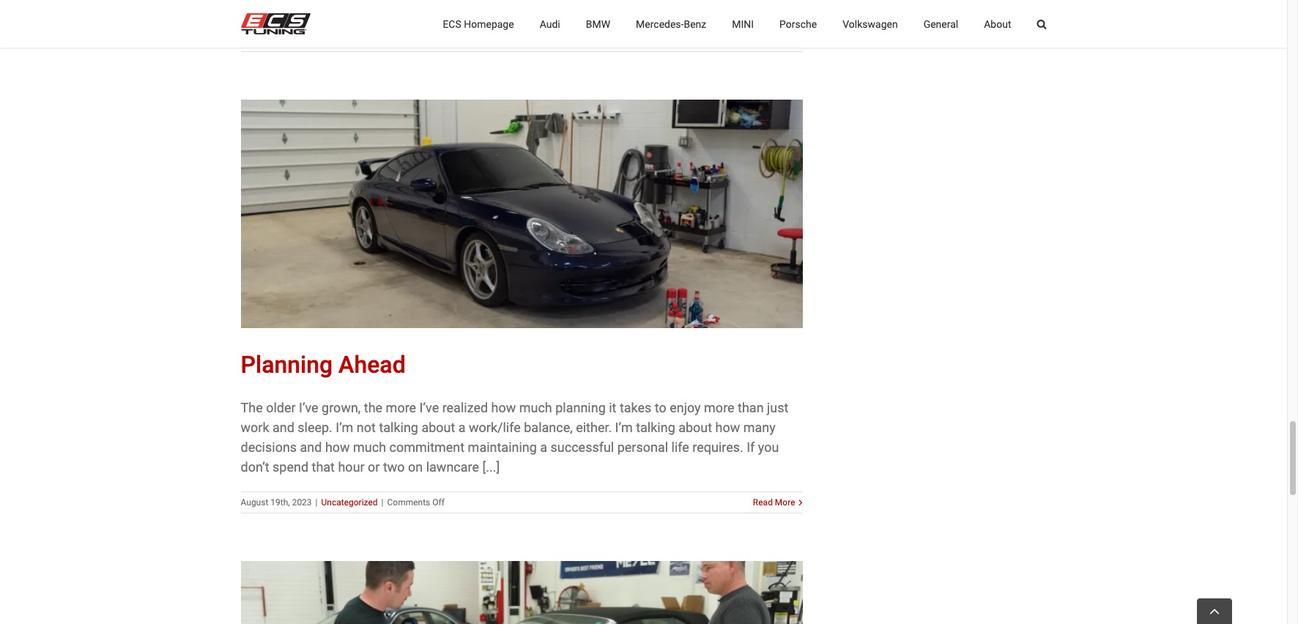 Task type: vqa. For each thing, say whether or not it's contained in the screenshot.
planning
yes



Task type: locate. For each thing, give the bounding box(es) containing it.
talking down to
[[636, 420, 676, 435]]

comments
[[387, 498, 430, 508]]

about
[[422, 420, 455, 435], [679, 420, 713, 435]]

planning
[[241, 351, 333, 379]]

much down not
[[353, 440, 386, 455]]

off
[[433, 498, 445, 508]]

1 horizontal spatial how
[[492, 400, 516, 416]]

august 19th, 2023 | uncategorized | comments off
[[241, 498, 445, 508]]

1 horizontal spatial talking
[[636, 420, 676, 435]]

requires.
[[693, 440, 744, 455]]

i've left realized
[[420, 400, 439, 416]]

more
[[386, 400, 416, 416], [704, 400, 735, 416]]

read
[[753, 498, 773, 508]]

0 horizontal spatial about
[[422, 420, 455, 435]]

0 horizontal spatial talking
[[379, 420, 419, 435]]

1 vertical spatial and
[[300, 440, 322, 455]]

i've
[[299, 400, 319, 416], [420, 400, 439, 416]]

2 i've from the left
[[420, 400, 439, 416]]

1 | from the left
[[316, 498, 318, 508]]

| left comments
[[382, 498, 384, 508]]

more right the
[[386, 400, 416, 416]]

1 horizontal spatial and
[[300, 440, 322, 455]]

not
[[357, 420, 376, 435]]

|
[[316, 498, 318, 508], [382, 498, 384, 508]]

2 vertical spatial how
[[325, 440, 350, 455]]

a down realized
[[459, 420, 466, 435]]

1 horizontal spatial about
[[679, 420, 713, 435]]

audi link
[[540, 0, 561, 48]]

planning ahead link
[[241, 351, 406, 379]]

i've up the sleep.
[[299, 400, 319, 416]]

don't
[[241, 460, 269, 475]]

2023
[[292, 498, 312, 508]]

the
[[364, 400, 383, 416]]

0 vertical spatial a
[[459, 420, 466, 435]]

about
[[985, 18, 1012, 30]]

realized
[[442, 400, 488, 416]]

or
[[368, 460, 380, 475]]

homepage
[[464, 18, 514, 30]]

2 talking from the left
[[636, 420, 676, 435]]

1 about from the left
[[422, 420, 455, 435]]

it
[[609, 400, 617, 416]]

read more link
[[753, 496, 796, 509]]

about down enjoy
[[679, 420, 713, 435]]

0 horizontal spatial more
[[386, 400, 416, 416]]

a down balance,
[[540, 440, 548, 455]]

volkswagen link
[[843, 0, 898, 48]]

how up requires.
[[716, 420, 741, 435]]

0 horizontal spatial i've
[[299, 400, 319, 416]]

about up the commitment
[[422, 420, 455, 435]]

2 more from the left
[[704, 400, 735, 416]]

more left than
[[704, 400, 735, 416]]

i'm down it
[[615, 420, 633, 435]]

mini
[[732, 18, 754, 30]]

read more
[[753, 498, 796, 508]]

volkswagen
[[843, 18, 898, 30]]

0 horizontal spatial |
[[316, 498, 318, 508]]

and down the sleep.
[[300, 440, 322, 455]]

much up balance,
[[519, 400, 553, 416]]

1 horizontal spatial more
[[704, 400, 735, 416]]

enjoy
[[670, 400, 701, 416]]

how up hour
[[325, 440, 350, 455]]

how
[[492, 400, 516, 416], [716, 420, 741, 435], [325, 440, 350, 455]]

1 horizontal spatial much
[[519, 400, 553, 416]]

and down older
[[273, 420, 295, 435]]

1 vertical spatial how
[[716, 420, 741, 435]]

| right the 2023
[[316, 498, 318, 508]]

maintaining
[[468, 440, 537, 455]]

0 horizontal spatial how
[[325, 440, 350, 455]]

a
[[459, 420, 466, 435], [540, 440, 548, 455]]

benz
[[684, 18, 707, 30]]

august
[[241, 498, 269, 508]]

1 horizontal spatial i've
[[420, 400, 439, 416]]

0 horizontal spatial and
[[273, 420, 295, 435]]

1 horizontal spatial |
[[382, 498, 384, 508]]

and
[[273, 420, 295, 435], [300, 440, 322, 455]]

takes
[[620, 400, 652, 416]]

i'm down grown,
[[336, 420, 354, 435]]

how up work/life in the left bottom of the page
[[492, 400, 516, 416]]

talking down the
[[379, 420, 419, 435]]

2 horizontal spatial how
[[716, 420, 741, 435]]

mercedes-benz
[[636, 18, 707, 30]]

1 vertical spatial a
[[540, 440, 548, 455]]

much
[[519, 400, 553, 416], [353, 440, 386, 455]]

i'm
[[336, 420, 354, 435], [615, 420, 633, 435]]

0 vertical spatial and
[[273, 420, 295, 435]]

talking
[[379, 420, 419, 435], [636, 420, 676, 435]]

2 | from the left
[[382, 498, 384, 508]]

about link
[[985, 0, 1012, 48]]

0 horizontal spatial i'm
[[336, 420, 354, 435]]

hour
[[338, 460, 365, 475]]

to
[[655, 400, 667, 416]]

1 horizontal spatial i'm
[[615, 420, 633, 435]]

bmw
[[586, 18, 611, 30]]

successful
[[551, 440, 614, 455]]

that
[[312, 460, 335, 475]]

general link
[[924, 0, 959, 48]]

upgrade or unload: the brand-new series from ecs tuning! image
[[241, 561, 803, 625]]

1 vertical spatial much
[[353, 440, 386, 455]]



Task type: describe. For each thing, give the bounding box(es) containing it.
ecs
[[443, 18, 462, 30]]

planning ahead image
[[241, 100, 803, 328]]

mercedes-benz link
[[636, 0, 707, 48]]

ecs homepage link
[[443, 0, 514, 48]]

1 talking from the left
[[379, 420, 419, 435]]

the
[[241, 400, 263, 416]]

porsche
[[780, 18, 817, 30]]

lawncare
[[426, 460, 479, 475]]

mini link
[[732, 0, 754, 48]]

uncategorized link
[[321, 498, 378, 508]]

19th,
[[271, 498, 290, 508]]

work
[[241, 420, 269, 435]]

0 horizontal spatial much
[[353, 440, 386, 455]]

older
[[266, 400, 296, 416]]

1 i'm from the left
[[336, 420, 354, 435]]

commitment
[[390, 440, 465, 455]]

0 vertical spatial much
[[519, 400, 553, 416]]

work/life
[[469, 420, 521, 435]]

1 more from the left
[[386, 400, 416, 416]]

than
[[738, 400, 764, 416]]

spend
[[273, 460, 309, 475]]

0 horizontal spatial a
[[459, 420, 466, 435]]

either.
[[576, 420, 612, 435]]

the older i've grown, the more i've realized how much planning it takes to enjoy more than just work and sleep. i'm not talking about a work/life balance, either. i'm talking about how many decisions and how much commitment maintaining a successful personal life requires. if you don't spend that hour or two on lawncare [...]
[[241, 400, 789, 475]]

more
[[775, 498, 796, 508]]

ecs homepage
[[443, 18, 514, 30]]

uncategorized
[[321, 498, 378, 508]]

porsche link
[[780, 0, 817, 48]]

personal
[[618, 440, 669, 455]]

general
[[924, 18, 959, 30]]

just
[[767, 400, 789, 416]]

you
[[759, 440, 779, 455]]

balance,
[[524, 420, 573, 435]]

1 i've from the left
[[299, 400, 319, 416]]

[...]
[[483, 460, 500, 475]]

2 i'm from the left
[[615, 420, 633, 435]]

ahead
[[339, 351, 406, 379]]

audi
[[540, 18, 561, 30]]

grown,
[[322, 400, 361, 416]]

planning
[[556, 400, 606, 416]]

sleep.
[[298, 420, 333, 435]]

if
[[747, 440, 755, 455]]

two
[[383, 460, 405, 475]]

decisions
[[241, 440, 297, 455]]

many
[[744, 420, 776, 435]]

on
[[408, 460, 423, 475]]

ecs tuning logo image
[[241, 13, 310, 34]]

life
[[672, 440, 690, 455]]

1 horizontal spatial a
[[540, 440, 548, 455]]

bmw link
[[586, 0, 611, 48]]

mercedes-
[[636, 18, 684, 30]]

0 vertical spatial how
[[492, 400, 516, 416]]

planning ahead
[[241, 351, 406, 379]]

2 about from the left
[[679, 420, 713, 435]]



